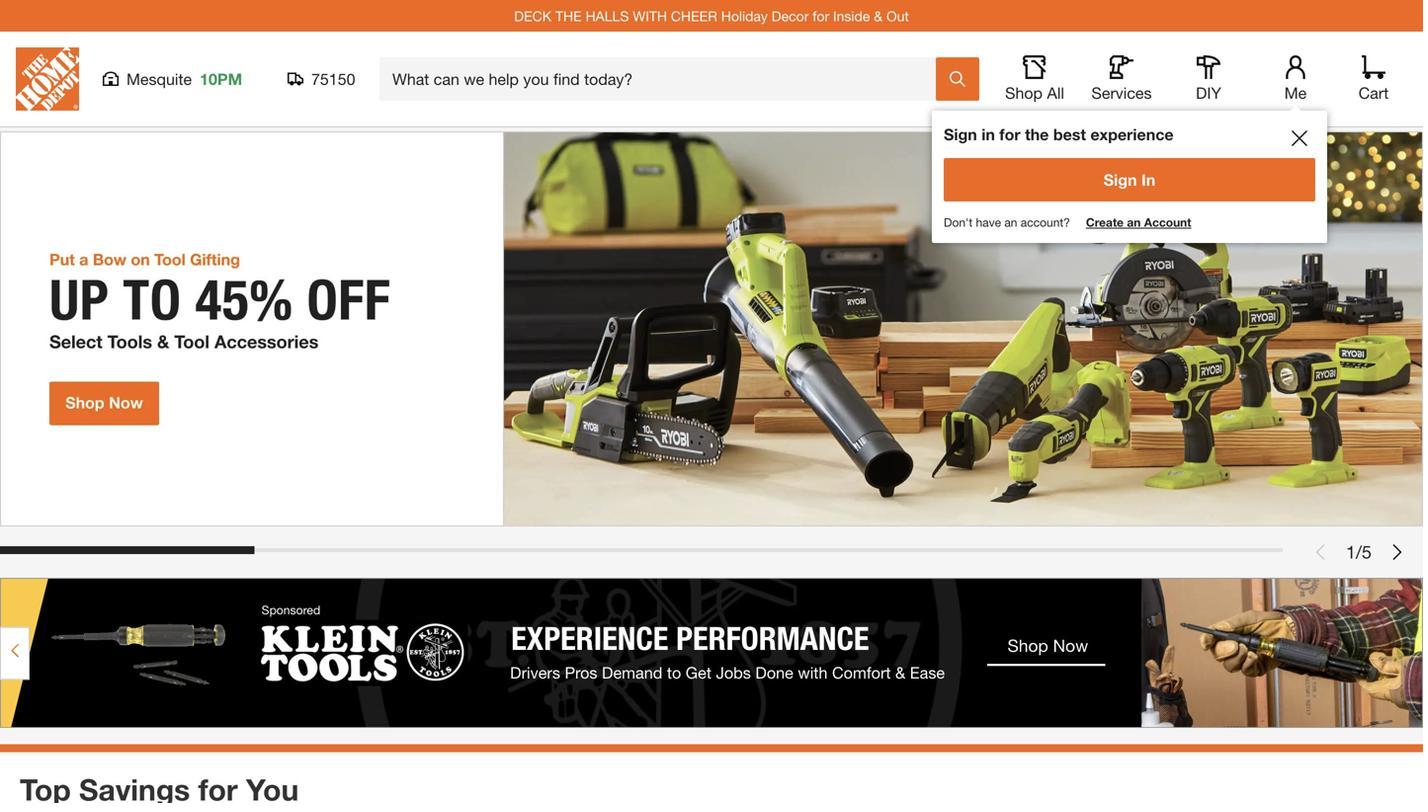 Task type: describe. For each thing, give the bounding box(es) containing it.
/
[[1357, 542, 1363, 563]]

account
[[1145, 216, 1192, 229]]

holiday
[[722, 8, 768, 24]]

the
[[556, 8, 582, 24]]

diy
[[1197, 84, 1222, 102]]

0 horizontal spatial for
[[813, 8, 830, 24]]

shop all button
[[1004, 55, 1067, 103]]

services button
[[1091, 55, 1154, 103]]

deck the halls with cheer holiday decor for inside & out
[[514, 8, 910, 24]]

experience
[[1091, 125, 1174, 144]]

75150 button
[[288, 69, 356, 89]]

1 vertical spatial for
[[1000, 125, 1021, 144]]

5
[[1363, 542, 1373, 563]]

cart link
[[1353, 55, 1396, 103]]

inside
[[834, 8, 871, 24]]

don't
[[944, 216, 973, 229]]

in
[[982, 125, 996, 144]]

deck the halls with cheer holiday decor for inside & out link
[[514, 8, 910, 24]]

75150
[[311, 70, 355, 89]]

1
[[1347, 542, 1357, 563]]

sign for sign in for the best experience
[[944, 125, 978, 144]]

best
[[1054, 125, 1087, 144]]

me button
[[1265, 55, 1328, 103]]

shop
[[1006, 84, 1043, 102]]

the
[[1025, 125, 1050, 144]]

diy button
[[1178, 55, 1241, 103]]



Task type: locate. For each thing, give the bounding box(es) containing it.
shop all
[[1006, 84, 1065, 102]]

account?
[[1021, 216, 1071, 229]]

an right create
[[1128, 216, 1142, 229]]

create an account link
[[1087, 214, 1192, 231]]

for left inside
[[813, 8, 830, 24]]

have
[[976, 216, 1002, 229]]

What can we help you find today? search field
[[393, 58, 935, 100]]

create
[[1087, 216, 1124, 229]]

1 horizontal spatial sign
[[1104, 171, 1138, 189]]

in
[[1142, 171, 1156, 189]]

sign in
[[1104, 171, 1156, 189]]

1 horizontal spatial an
[[1128, 216, 1142, 229]]

0 vertical spatial sign
[[944, 125, 978, 144]]

1 horizontal spatial for
[[1000, 125, 1021, 144]]

out
[[887, 8, 910, 24]]

&
[[874, 8, 883, 24]]

sign in link
[[944, 158, 1316, 202]]

image for put a bow on tool gifting up to 45% off select tools & tool accessories image
[[0, 132, 1424, 527]]

services
[[1092, 84, 1153, 102]]

deck
[[514, 8, 552, 24]]

me
[[1285, 84, 1308, 102]]

2 an from the left
[[1128, 216, 1142, 229]]

0 vertical spatial for
[[813, 8, 830, 24]]

decor
[[772, 8, 809, 24]]

for right in
[[1000, 125, 1021, 144]]

mesquite 10pm
[[127, 70, 242, 89]]

10pm
[[200, 70, 242, 89]]

halls
[[586, 8, 629, 24]]

cheer
[[671, 8, 718, 24]]

this is the first slide image
[[1313, 545, 1329, 561]]

all
[[1048, 84, 1065, 102]]

create an account
[[1087, 216, 1192, 229]]

close image
[[1292, 131, 1308, 146]]

with
[[633, 8, 667, 24]]

sign
[[944, 125, 978, 144], [1104, 171, 1138, 189]]

an right 'have'
[[1005, 216, 1018, 229]]

1 an from the left
[[1005, 216, 1018, 229]]

next slide image
[[1390, 545, 1406, 561]]

mesquite
[[127, 70, 192, 89]]

cart
[[1359, 84, 1390, 102]]

the home depot logo image
[[16, 47, 79, 111]]

sign in for the best experience
[[944, 125, 1174, 144]]

0 horizontal spatial sign
[[944, 125, 978, 144]]

don't have an account?
[[944, 216, 1071, 229]]

for
[[813, 8, 830, 24], [1000, 125, 1021, 144]]

sign for sign in
[[1104, 171, 1138, 189]]

an
[[1005, 216, 1018, 229], [1128, 216, 1142, 229]]

0 horizontal spatial an
[[1005, 216, 1018, 229]]

1 vertical spatial sign
[[1104, 171, 1138, 189]]

1 / 5
[[1347, 542, 1373, 563]]



Task type: vqa. For each thing, say whether or not it's contained in the screenshot.
500
no



